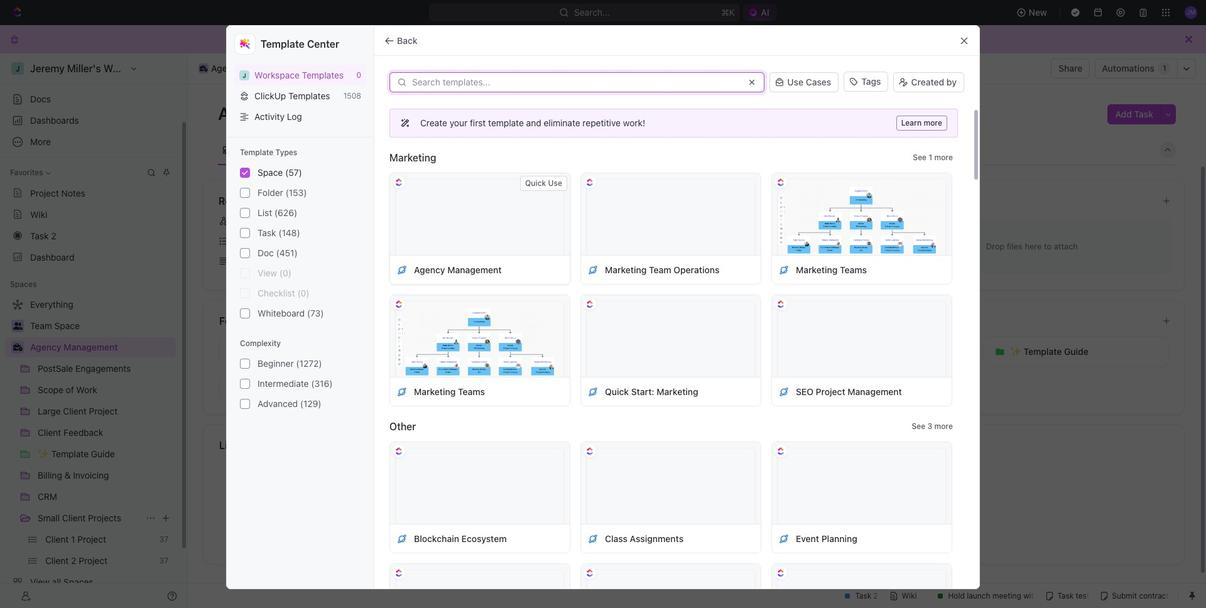 Task type: describe. For each thing, give the bounding box(es) containing it.
activity log
[[254, 111, 302, 122]]

beginner
[[258, 358, 294, 369]]

folder (153)
[[258, 187, 307, 198]]

activity
[[254, 111, 285, 122]]

small client projects link
[[38, 508, 141, 528]]

use cases
[[787, 77, 831, 87]]

business time image inside tree
[[13, 344, 22, 351]]

jeremy miller's workspace, , element
[[239, 70, 249, 80]]

projects link
[[214, 251, 518, 271]]

favorites
[[10, 168, 43, 177]]

overview
[[234, 144, 273, 155]]

✨ template guide button
[[983, 336, 1169, 368]]

mind map
[[236, 215, 276, 226]]

j
[[242, 71, 246, 79]]

center
[[307, 38, 339, 50]]

recent
[[219, 195, 252, 207]]

add task
[[1115, 109, 1153, 119]]

seo project management
[[796, 386, 902, 397]]

‎task
[[30, 230, 49, 241]]

agency inside tree
[[30, 342, 61, 352]]

of inside button
[[465, 346, 474, 357]]

template for template center
[[261, 38, 305, 50]]

log
[[287, 111, 302, 122]]

learn
[[901, 118, 922, 128]]

advanced (129)
[[258, 398, 321, 409]]

space (57)
[[258, 167, 302, 178]]

activity log button
[[234, 106, 366, 127]]

template inside button
[[1024, 346, 1062, 357]]

0 vertical spatial wiki
[[361, 144, 379, 155]]

2 horizontal spatial 1
[[1163, 64, 1167, 73]]

see 1 more
[[913, 153, 953, 162]]

created by
[[911, 77, 957, 87]]

tags button
[[844, 72, 889, 92]]

✨ template guide
[[1010, 346, 1089, 357]]

project notes
[[30, 188, 85, 198]]

checklist (0)
[[258, 288, 309, 298]]

intermediate (316)
[[258, 378, 333, 389]]

map
[[259, 215, 276, 226]]

untitled link
[[544, 211, 849, 231]]

space
[[258, 167, 283, 178]]

resource management link
[[544, 231, 849, 251]]

see for marketing
[[913, 153, 927, 162]]

quick for quick use
[[525, 178, 546, 188]]

overview link
[[232, 141, 273, 159]]

0 vertical spatial teams
[[840, 264, 867, 275]]

add task button
[[1108, 104, 1161, 124]]

1 for see 1 more
[[929, 153, 932, 162]]

operations
[[674, 264, 720, 275]]

postsale
[[246, 346, 282, 357]]

dashboards link
[[5, 111, 176, 131]]

event planning
[[796, 533, 858, 544]]

(626)
[[275, 207, 297, 218]]

billing & invoicing
[[246, 383, 319, 393]]

search...
[[574, 7, 610, 18]]

see 3 more
[[912, 422, 953, 431]]

Search templates... text field
[[412, 77, 740, 87]]

work!
[[623, 117, 645, 128]]

0 vertical spatial client
[[567, 256, 590, 266]]

crm
[[437, 383, 457, 393]]

(451)
[[276, 248, 298, 258]]

postsale engagements button
[[219, 336, 405, 368]]

templates for clickup templates
[[288, 90, 330, 101]]

use inside dropdown button
[[787, 77, 804, 87]]

1 for client 1 project a scope of work
[[593, 256, 597, 266]]

checklist
[[258, 288, 295, 298]]

management inside tree
[[64, 342, 118, 352]]

0 vertical spatial agency management link
[[195, 61, 302, 76]]

team
[[649, 264, 671, 275]]

2
[[51, 230, 56, 241]]

assignments
[[630, 533, 684, 544]]

engagements
[[284, 346, 341, 357]]

new button
[[1011, 3, 1055, 23]]

a
[[630, 256, 636, 266]]

⌘k
[[722, 7, 735, 18]]

0
[[356, 70, 361, 80]]

tree inside sidebar navigation
[[5, 295, 176, 608]]

Intermediate (316) checkbox
[[240, 379, 250, 389]]

and
[[526, 117, 541, 128]]

projects inside 'link'
[[236, 256, 269, 266]]

advanced
[[258, 398, 298, 409]]

create your first template and eliminate repetitive work!
[[420, 117, 645, 128]]

use cases button
[[770, 71, 839, 94]]

small inside "button"
[[628, 383, 651, 393]]

quick start: marketing
[[605, 386, 698, 397]]

sidebar navigation
[[0, 53, 188, 608]]

files
[[1007, 241, 1023, 251]]

scope of work
[[437, 346, 498, 357]]

small client projects button
[[601, 373, 787, 404]]

projects inside "button"
[[680, 383, 714, 393]]

see 1 more button
[[908, 150, 958, 165]]

1 horizontal spatial scope
[[638, 256, 664, 266]]

doc (451)
[[258, 248, 298, 258]]

list link
[[214, 231, 518, 251]]

(57)
[[285, 167, 302, 178]]

organizational chart
[[402, 144, 488, 155]]

0 vertical spatial more
[[924, 118, 942, 128]]

1 horizontal spatial project
[[599, 256, 628, 266]]

organizational chart link
[[399, 141, 488, 159]]

project inside sidebar navigation
[[30, 188, 59, 198]]

&
[[273, 383, 280, 393]]

0 horizontal spatial wiki link
[[5, 204, 176, 224]]

client inside "button"
[[653, 383, 677, 393]]

list for list
[[236, 236, 251, 246]]

client 1 project a scope of work
[[567, 256, 698, 266]]



Task type: vqa. For each thing, say whether or not it's contained in the screenshot.


Task type: locate. For each thing, give the bounding box(es) containing it.
1 right automations
[[1163, 64, 1167, 73]]

0 vertical spatial marketing teams
[[796, 264, 867, 275]]

small
[[628, 383, 651, 393], [38, 513, 60, 523]]

add inside button
[[679, 526, 694, 535]]

1 vertical spatial use
[[548, 178, 562, 188]]

templates down center
[[302, 70, 344, 80]]

(153)
[[286, 187, 307, 198]]

event
[[796, 533, 819, 544]]

task (148)
[[258, 227, 300, 238]]

use down eliminate
[[548, 178, 562, 188]]

small client projects
[[628, 383, 714, 393], [38, 513, 121, 523]]

0 horizontal spatial work
[[476, 346, 498, 357]]

None checkbox
[[240, 188, 250, 198], [240, 228, 250, 238], [240, 248, 250, 258], [240, 308, 250, 319], [240, 188, 250, 198], [240, 228, 250, 238], [240, 248, 250, 258], [240, 308, 250, 319]]

1 horizontal spatial add
[[1115, 109, 1132, 119]]

view
[[258, 268, 277, 278]]

(0) up (73)
[[297, 288, 309, 298]]

docs link
[[5, 89, 176, 109]]

0 horizontal spatial of
[[465, 346, 474, 357]]

your
[[450, 117, 468, 128]]

list down the mind
[[236, 236, 251, 246]]

0 horizontal spatial small client projects
[[38, 513, 121, 523]]

scope up crm on the left bottom of page
[[437, 346, 463, 357]]

0 horizontal spatial list
[[236, 236, 251, 246]]

mind
[[236, 215, 256, 226]]

task down automations
[[1134, 109, 1153, 119]]

of down resource management link at the top of page
[[666, 256, 675, 266]]

docs
[[30, 94, 51, 104], [549, 195, 573, 207]]

favorites button
[[5, 165, 56, 180]]

0 vertical spatial add
[[1115, 109, 1132, 119]]

whiteboard
[[258, 308, 305, 319]]

0 vertical spatial use
[[787, 77, 804, 87]]

1 vertical spatial list
[[236, 236, 251, 246]]

0 horizontal spatial project
[[30, 188, 59, 198]]

1 down learn more link
[[929, 153, 932, 162]]

quick for quick start: marketing
[[605, 386, 629, 397]]

automations
[[1102, 63, 1155, 74]]

0 horizontal spatial small
[[38, 513, 60, 523]]

(0) right view
[[280, 268, 292, 278]]

more right 3
[[934, 422, 953, 431]]

1 vertical spatial teams
[[458, 386, 485, 397]]

list inside button
[[696, 526, 709, 535]]

1 vertical spatial quick
[[605, 386, 629, 397]]

1 down resource on the top of the page
[[593, 256, 597, 266]]

notes
[[61, 188, 85, 198]]

tags
[[862, 76, 881, 87]]

tree containing agency management
[[5, 295, 176, 608]]

1 horizontal spatial docs
[[549, 195, 573, 207]]

template
[[261, 38, 305, 50], [240, 148, 273, 157], [1024, 346, 1062, 357]]

0 horizontal spatial agency management link
[[30, 337, 173, 357]]

wiki inside sidebar navigation
[[30, 209, 47, 220]]

blockchain ecosystem
[[414, 533, 507, 544]]

(0) for view (0)
[[280, 268, 292, 278]]

(129)
[[300, 398, 321, 409]]

0 vertical spatial business time image
[[200, 65, 207, 72]]

more for other
[[934, 422, 953, 431]]

new
[[1029, 7, 1047, 18]]

resources
[[881, 195, 931, 207]]

list right the mind
[[258, 207, 272, 218]]

class
[[605, 533, 628, 544]]

list
[[258, 207, 272, 218], [236, 236, 251, 246], [696, 526, 709, 535]]

1 horizontal spatial teams
[[840, 264, 867, 275]]

0 vertical spatial template
[[261, 38, 305, 50]]

see down learn more link
[[913, 153, 927, 162]]

add inside "button"
[[1115, 109, 1132, 119]]

template center
[[261, 38, 339, 50]]

cases
[[806, 77, 831, 87]]

whiteboard (73)
[[258, 308, 324, 319]]

2 vertical spatial more
[[934, 422, 953, 431]]

dashboards
[[30, 115, 79, 126]]

1 horizontal spatial small client projects
[[628, 383, 714, 393]]

1 vertical spatial business time image
[[13, 344, 22, 351]]

list right 'assignments'
[[696, 526, 709, 535]]

Advanced (129) checkbox
[[240, 399, 250, 409]]

0 vertical spatial docs
[[30, 94, 51, 104]]

drop
[[986, 241, 1005, 251]]

scope
[[638, 256, 664, 266], [437, 346, 463, 357]]

0 vertical spatial work
[[677, 256, 698, 266]]

1 horizontal spatial agency management link
[[195, 61, 302, 76]]

other
[[390, 421, 416, 432]]

repetitive
[[583, 117, 621, 128]]

doc
[[258, 248, 274, 258]]

class assignments
[[605, 533, 684, 544]]

share button
[[1051, 58, 1090, 79]]

1 horizontal spatial wiki link
[[358, 141, 379, 159]]

add for add list
[[679, 526, 694, 535]]

1 horizontal spatial task
[[1134, 109, 1153, 119]]

see 3 more button
[[907, 419, 958, 434]]

1 vertical spatial agency management link
[[30, 337, 173, 357]]

1 horizontal spatial use
[[787, 77, 804, 87]]

0 horizontal spatial (0)
[[280, 268, 292, 278]]

attach
[[1054, 241, 1078, 251]]

see for other
[[912, 422, 926, 431]]

2 vertical spatial see
[[912, 422, 926, 431]]

2 vertical spatial client
[[62, 513, 86, 523]]

0 vertical spatial small
[[628, 383, 651, 393]]

2 vertical spatial projects
[[88, 513, 121, 523]]

quick
[[525, 178, 546, 188], [605, 386, 629, 397]]

blockchain
[[414, 533, 459, 544]]

0 vertical spatial quick
[[525, 178, 546, 188]]

learn more
[[901, 118, 942, 128]]

0 vertical spatial scope
[[638, 256, 664, 266]]

project
[[30, 188, 59, 198], [599, 256, 628, 266], [816, 386, 845, 397]]

of
[[666, 256, 675, 266], [465, 346, 474, 357]]

2 vertical spatial list
[[696, 526, 709, 535]]

add list button
[[674, 523, 714, 538]]

template
[[488, 117, 524, 128]]

small inside "link"
[[38, 513, 60, 523]]

eliminate
[[544, 117, 580, 128]]

2 vertical spatial template
[[1024, 346, 1062, 357]]

(316)
[[311, 378, 333, 389]]

task inside "button"
[[1134, 109, 1153, 119]]

guide
[[1064, 346, 1089, 357]]

folders
[[219, 315, 255, 327]]

1 vertical spatial template
[[240, 148, 273, 157]]

see left 3
[[912, 422, 926, 431]]

(0) for checklist (0)
[[297, 288, 309, 298]]

all
[[813, 196, 821, 205]]

1 inside button
[[929, 153, 932, 162]]

list for list (626)
[[258, 207, 272, 218]]

resources button
[[880, 194, 1152, 209]]

1 vertical spatial small
[[38, 513, 60, 523]]

project down "favorites" button
[[30, 188, 59, 198]]

0 vertical spatial 1
[[1163, 64, 1167, 73]]

planning
[[822, 533, 858, 544]]

2 horizontal spatial list
[[696, 526, 709, 535]]

template right ✨
[[1024, 346, 1062, 357]]

use
[[787, 77, 804, 87], [548, 178, 562, 188]]

0 vertical spatial see
[[913, 153, 927, 162]]

template up workspace
[[261, 38, 305, 50]]

0 horizontal spatial docs
[[30, 94, 51, 104]]

0 horizontal spatial marketing teams
[[414, 386, 485, 397]]

1 vertical spatial of
[[465, 346, 474, 357]]

0 vertical spatial list
[[258, 207, 272, 218]]

0 vertical spatial (0)
[[280, 268, 292, 278]]

‎task 2 link
[[5, 226, 176, 246]]

created
[[911, 77, 944, 87]]

1508
[[344, 91, 361, 101]]

Beginner (1272) checkbox
[[240, 359, 250, 369]]

back
[[397, 35, 418, 46]]

docs up dashboards
[[30, 94, 51, 104]]

tree
[[5, 295, 176, 608]]

marketing teams
[[796, 264, 867, 275], [414, 386, 485, 397]]

small client projects inside "link"
[[38, 513, 121, 523]]

resource
[[567, 236, 605, 246]]

dashboard
[[30, 252, 74, 262]]

scope right a
[[638, 256, 664, 266]]

see left all
[[797, 196, 811, 205]]

template for template types
[[240, 148, 273, 157]]

docs inside sidebar navigation
[[30, 94, 51, 104]]

1 horizontal spatial marketing teams
[[796, 264, 867, 275]]

0 horizontal spatial use
[[548, 178, 562, 188]]

management
[[245, 63, 299, 74], [283, 103, 388, 124], [607, 236, 660, 246], [447, 264, 502, 275], [64, 342, 118, 352], [848, 386, 902, 397]]

postsale engagements
[[246, 346, 341, 357]]

3
[[928, 422, 932, 431]]

agency management inside tree
[[30, 342, 118, 352]]

0 horizontal spatial add
[[679, 526, 694, 535]]

2 vertical spatial 1
[[593, 256, 597, 266]]

None checkbox
[[240, 168, 250, 178], [240, 208, 250, 218], [240, 268, 250, 278], [240, 288, 250, 298], [240, 168, 250, 178], [240, 208, 250, 218], [240, 268, 250, 278], [240, 288, 250, 298]]

0 vertical spatial templates
[[302, 70, 344, 80]]

of up the crm 'button'
[[465, 346, 474, 357]]

0 vertical spatial of
[[666, 256, 675, 266]]

projects inside "link"
[[88, 513, 121, 523]]

task down map
[[258, 227, 276, 238]]

1 vertical spatial see
[[797, 196, 811, 205]]

scope of work button
[[410, 336, 596, 368]]

1 horizontal spatial work
[[677, 256, 698, 266]]

docs down quick use button at the left top
[[549, 195, 573, 207]]

1 horizontal spatial quick
[[605, 386, 629, 397]]

templates up the activity log button
[[288, 90, 330, 101]]

wiki up '‎task'
[[30, 209, 47, 220]]

wiki link right welcome!
[[358, 141, 379, 159]]

1 horizontal spatial list
[[258, 207, 272, 218]]

wiki right welcome!
[[361, 144, 379, 155]]

to
[[1044, 241, 1052, 251]]

templates for workspace templates
[[302, 70, 344, 80]]

add list
[[679, 526, 709, 535]]

1 vertical spatial more
[[934, 153, 953, 162]]

workspace templates
[[254, 70, 344, 80]]

workspace
[[254, 70, 300, 80]]

work inside "scope of work" button
[[476, 346, 498, 357]]

1 vertical spatial project
[[599, 256, 628, 266]]

types
[[276, 148, 297, 157]]

0 horizontal spatial scope
[[437, 346, 463, 357]]

1 vertical spatial projects
[[680, 383, 714, 393]]

add for add task
[[1115, 109, 1132, 119]]

work up the crm 'button'
[[476, 346, 498, 357]]

client inside "link"
[[62, 513, 86, 523]]

folders button
[[219, 314, 1152, 329]]

tags button
[[844, 72, 889, 93]]

1 vertical spatial add
[[679, 526, 694, 535]]

0 vertical spatial projects
[[236, 256, 269, 266]]

1 vertical spatial (0)
[[297, 288, 309, 298]]

wiki link
[[358, 141, 379, 159], [5, 204, 176, 224]]

agency management link inside tree
[[30, 337, 173, 357]]

1 vertical spatial docs
[[549, 195, 573, 207]]

1 horizontal spatial small
[[628, 383, 651, 393]]

1 vertical spatial marketing teams
[[414, 386, 485, 397]]

1 vertical spatial templates
[[288, 90, 330, 101]]

intermediate
[[258, 378, 309, 389]]

quick inside button
[[525, 178, 546, 188]]

2 horizontal spatial project
[[816, 386, 845, 397]]

2 horizontal spatial client
[[653, 383, 677, 393]]

resource management
[[567, 236, 660, 246]]

1 horizontal spatial (0)
[[297, 288, 309, 298]]

more down learn more link
[[934, 153, 953, 162]]

quick use button
[[520, 176, 567, 191]]

organizational
[[402, 144, 462, 155]]

more for marketing
[[934, 153, 953, 162]]

work down resource management link at the top of page
[[677, 256, 698, 266]]

start:
[[631, 386, 654, 397]]

0 horizontal spatial wiki
[[30, 209, 47, 220]]

0 vertical spatial wiki link
[[358, 141, 379, 159]]

1 vertical spatial client
[[653, 383, 677, 393]]

use left cases
[[787, 77, 804, 87]]

create
[[420, 117, 447, 128]]

marketing team operations
[[605, 264, 720, 275]]

quick down and
[[525, 178, 546, 188]]

1 vertical spatial wiki link
[[5, 204, 176, 224]]

ecosystem
[[462, 533, 507, 544]]

business time image
[[200, 65, 207, 72], [13, 344, 22, 351]]

2 horizontal spatial projects
[[680, 383, 714, 393]]

more right learn on the right of the page
[[924, 118, 942, 128]]

scope inside button
[[437, 346, 463, 357]]

spaces
[[10, 280, 37, 289]]

seo
[[796, 386, 814, 397]]

quick left "start:"
[[605, 386, 629, 397]]

project left a
[[599, 256, 628, 266]]

1 vertical spatial 1
[[929, 153, 932, 162]]

0 horizontal spatial task
[[258, 227, 276, 238]]

0 horizontal spatial 1
[[593, 256, 597, 266]]

1 horizontal spatial 1
[[929, 153, 932, 162]]

work inside client 1 project a scope of work link
[[677, 256, 698, 266]]

1 horizontal spatial of
[[666, 256, 675, 266]]

billing & invoicing button
[[219, 373, 405, 404]]

1 horizontal spatial business time image
[[200, 65, 207, 72]]

2 vertical spatial project
[[816, 386, 845, 397]]

0 vertical spatial project
[[30, 188, 59, 198]]

first
[[470, 117, 486, 128]]

wiki link up ‎task 2 link
[[5, 204, 176, 224]]

see all
[[797, 196, 821, 205]]

0 horizontal spatial teams
[[458, 386, 485, 397]]

1 vertical spatial scope
[[437, 346, 463, 357]]

0 vertical spatial small client projects
[[628, 383, 714, 393]]

0 horizontal spatial quick
[[525, 178, 546, 188]]

1 vertical spatial task
[[258, 227, 276, 238]]

0 horizontal spatial business time image
[[13, 344, 22, 351]]

project right seo
[[816, 386, 845, 397]]

1 horizontal spatial client
[[567, 256, 590, 266]]

template up the space
[[240, 148, 273, 157]]

0 horizontal spatial client
[[62, 513, 86, 523]]

small client projects inside "button"
[[628, 383, 714, 393]]



